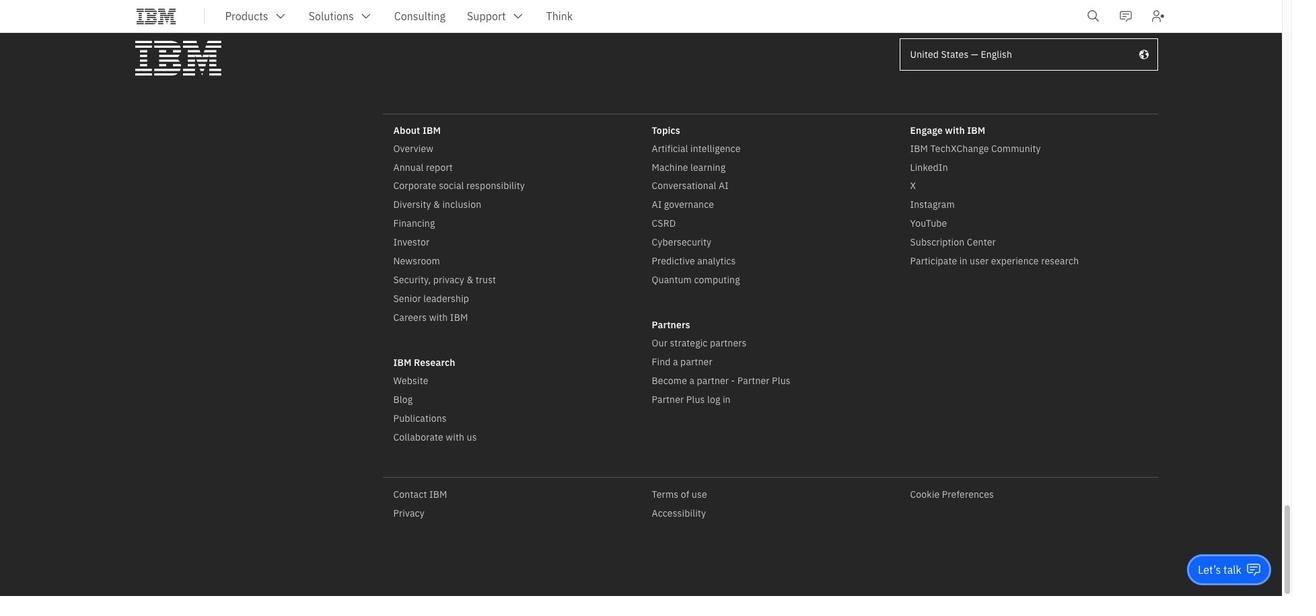 Task type: locate. For each thing, give the bounding box(es) containing it.
let's talk element
[[1198, 563, 1242, 578]]



Task type: describe. For each thing, give the bounding box(es) containing it.
contact us region
[[1188, 555, 1272, 586]]



